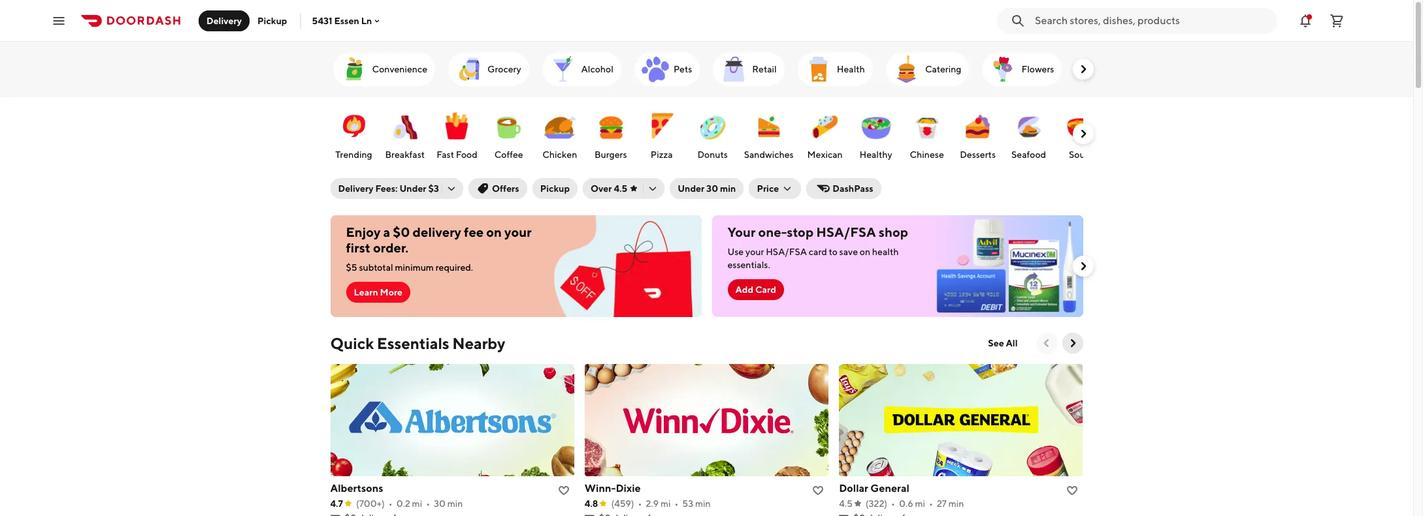 Task type: vqa. For each thing, say whether or not it's contained in the screenshot.
(168) at the bottom
no



Task type: locate. For each thing, give the bounding box(es) containing it.
1 vertical spatial hsa/fsa
[[766, 247, 807, 257]]

4.5 down dollar
[[839, 499, 853, 510]]

4.5 right "over"
[[614, 184, 627, 194]]

0 vertical spatial on
[[486, 225, 502, 240]]

2 • from the left
[[426, 499, 430, 510]]

flowers link
[[983, 52, 1062, 86]]

1 horizontal spatial 4.5
[[839, 499, 853, 510]]

• left 27
[[929, 499, 933, 510]]

your up essentials.
[[746, 247, 764, 257]]

healthy
[[860, 150, 893, 160]]

pickup button down the chicken
[[532, 178, 578, 199]]

0 vertical spatial 30
[[707, 184, 718, 194]]

mi for dollar general
[[915, 499, 925, 510]]

4.8
[[585, 499, 598, 510]]

0 horizontal spatial 4.5
[[614, 184, 627, 194]]

mi right 0.2
[[412, 499, 422, 510]]

1 under from the left
[[400, 184, 426, 194]]

notification bell image
[[1298, 13, 1314, 28]]

30
[[707, 184, 718, 194], [434, 499, 446, 510]]

mi right the 0.6
[[915, 499, 925, 510]]

under left '$3'
[[400, 184, 426, 194]]

• 2.9 mi • 53 min
[[638, 499, 711, 510]]

0 horizontal spatial mi
[[412, 499, 422, 510]]

4.5 inside "button"
[[614, 184, 627, 194]]

0 horizontal spatial hsa/fsa
[[766, 247, 807, 257]]

dashpass
[[833, 184, 874, 194]]

delivery
[[413, 225, 461, 240]]

sandwiches
[[744, 150, 794, 160]]

to
[[829, 247, 838, 257]]

soup
[[1069, 150, 1091, 160]]

min for winn-dixie
[[695, 499, 711, 510]]

over 4.5
[[591, 184, 627, 194]]

30 right 0.2
[[434, 499, 446, 510]]

(700+)
[[356, 499, 385, 510]]

5431 essen ln button
[[312, 15, 382, 26]]

0 vertical spatial your
[[505, 225, 532, 240]]

your inside enjoy a $0 delivery fee on your first order.
[[505, 225, 532, 240]]

on
[[486, 225, 502, 240], [860, 247, 871, 257]]

0 vertical spatial delivery
[[207, 15, 242, 26]]

4 • from the left
[[675, 499, 679, 510]]

min down the donuts at the top
[[720, 184, 736, 194]]

2 horizontal spatial mi
[[915, 499, 925, 510]]

2 vertical spatial next button of carousel image
[[1066, 337, 1079, 350]]

health link
[[798, 52, 873, 86]]

• left 2.9
[[638, 499, 642, 510]]

pickup down the chicken
[[540, 184, 570, 194]]

1 horizontal spatial pickup
[[540, 184, 570, 194]]

0 horizontal spatial delivery
[[207, 15, 242, 26]]

2 under from the left
[[678, 184, 705, 194]]

health
[[837, 64, 865, 75]]

under down the donuts at the top
[[678, 184, 705, 194]]

pickup button left 5431
[[250, 10, 295, 31]]

0 horizontal spatial your
[[505, 225, 532, 240]]

pets link
[[634, 52, 700, 86]]

1 horizontal spatial mi
[[661, 499, 671, 510]]

seafood
[[1012, 150, 1046, 160]]

desserts
[[960, 150, 996, 160]]

your one-stop hsa/fsa shop
[[728, 225, 908, 240]]

essentials
[[377, 335, 449, 353]]

your right fee
[[505, 225, 532, 240]]

• left 0.2
[[389, 499, 393, 510]]

subtotal
[[359, 263, 393, 273]]

1 vertical spatial pickup button
[[532, 178, 578, 199]]

save
[[840, 247, 858, 257]]

0 horizontal spatial under
[[400, 184, 426, 194]]

under
[[400, 184, 426, 194], [678, 184, 705, 194]]

mi for albertsons
[[412, 499, 422, 510]]

3 mi from the left
[[915, 499, 925, 510]]

pets image
[[640, 54, 671, 85]]

0 horizontal spatial on
[[486, 225, 502, 240]]

min inside button
[[720, 184, 736, 194]]

alcohol link
[[542, 52, 621, 86]]

53
[[683, 499, 694, 510]]

fee
[[464, 225, 484, 240]]

quick essentials nearby link
[[330, 333, 505, 354]]

• 0.2 mi • 30 min
[[389, 499, 463, 510]]

use your hsa/fsa card to save on health essentials.
[[728, 247, 899, 271]]

catering link
[[886, 52, 969, 86]]

your
[[505, 225, 532, 240], [746, 247, 764, 257]]

2 mi from the left
[[661, 499, 671, 510]]

1 horizontal spatial your
[[746, 247, 764, 257]]

30 down the donuts at the top
[[707, 184, 718, 194]]

over
[[591, 184, 612, 194]]

beauty image
[[1081, 54, 1112, 85]]

min right 27
[[949, 499, 964, 510]]

1 vertical spatial your
[[746, 247, 764, 257]]

delivery
[[207, 15, 242, 26], [338, 184, 374, 194]]

pickup button
[[250, 10, 295, 31], [532, 178, 578, 199]]

0 horizontal spatial pickup
[[258, 15, 287, 26]]

under inside button
[[678, 184, 705, 194]]

breakfast
[[385, 150, 425, 160]]

hsa/fsa up save
[[816, 225, 876, 240]]

1 horizontal spatial under
[[678, 184, 705, 194]]

pickup
[[258, 15, 287, 26], [540, 184, 570, 194]]

•
[[389, 499, 393, 510], [426, 499, 430, 510], [638, 499, 642, 510], [675, 499, 679, 510], [891, 499, 895, 510], [929, 499, 933, 510]]

1 vertical spatial delivery
[[338, 184, 374, 194]]

retail image
[[718, 54, 750, 85]]

min right 0.2
[[448, 499, 463, 510]]

1 horizontal spatial 30
[[707, 184, 718, 194]]

0 vertical spatial next button of carousel image
[[1077, 63, 1090, 76]]

burgers
[[595, 150, 627, 160]]

hsa/fsa
[[816, 225, 876, 240], [766, 247, 807, 257]]

on right save
[[860, 247, 871, 257]]

1 mi from the left
[[412, 499, 422, 510]]

Store search: begin typing to search for stores available on DoorDash text field
[[1035, 13, 1269, 28]]

• 0.6 mi • 27 min
[[891, 499, 964, 510]]

mi
[[412, 499, 422, 510], [661, 499, 671, 510], [915, 499, 925, 510]]

0 items, open order cart image
[[1329, 13, 1345, 28]]

1 horizontal spatial on
[[860, 247, 871, 257]]

0 vertical spatial pickup button
[[250, 10, 295, 31]]

• left the 0.6
[[891, 499, 895, 510]]

enjoy a $0 delivery fee on your first order.
[[346, 225, 532, 256]]

1 vertical spatial on
[[860, 247, 871, 257]]

minimum
[[395, 263, 434, 273]]

min right 53
[[695, 499, 711, 510]]

general
[[871, 483, 910, 495]]

quick
[[330, 335, 374, 353]]

min for dollar general
[[949, 499, 964, 510]]

27
[[937, 499, 947, 510]]

dollar
[[839, 483, 869, 495]]

delivery for delivery fees: under $3
[[338, 184, 374, 194]]

next button of carousel image
[[1077, 63, 1090, 76], [1077, 260, 1090, 273], [1066, 337, 1079, 350]]

• right 0.2
[[426, 499, 430, 510]]

delivery button
[[199, 10, 250, 31]]

a
[[383, 225, 390, 240]]

on inside enjoy a $0 delivery fee on your first order.
[[486, 225, 502, 240]]

on inside use your hsa/fsa card to save on health essentials.
[[860, 247, 871, 257]]

pickup right delivery button
[[258, 15, 287, 26]]

fees:
[[375, 184, 398, 194]]

delivery inside button
[[207, 15, 242, 26]]

on right fee
[[486, 225, 502, 240]]

0 vertical spatial hsa/fsa
[[816, 225, 876, 240]]

$3
[[428, 184, 439, 194]]

0 horizontal spatial 30
[[434, 499, 446, 510]]

0 vertical spatial 4.5
[[614, 184, 627, 194]]

1 • from the left
[[389, 499, 393, 510]]

1 horizontal spatial pickup button
[[532, 178, 578, 199]]

add
[[736, 285, 754, 295]]

5 • from the left
[[891, 499, 895, 510]]

hsa/fsa down one- at the right of the page
[[766, 247, 807, 257]]

1 horizontal spatial delivery
[[338, 184, 374, 194]]

min
[[720, 184, 736, 194], [448, 499, 463, 510], [695, 499, 711, 510], [949, 499, 964, 510]]

mi right 2.9
[[661, 499, 671, 510]]

add card
[[736, 285, 776, 295]]

• left 53
[[675, 499, 679, 510]]

chinese
[[910, 150, 944, 160]]



Task type: describe. For each thing, give the bounding box(es) containing it.
your
[[728, 225, 756, 240]]

essen
[[334, 15, 359, 26]]

flowers image
[[988, 54, 1019, 85]]

essentials.
[[728, 260, 770, 271]]

ln
[[361, 15, 372, 26]]

fast food
[[437, 150, 478, 160]]

6 • from the left
[[929, 499, 933, 510]]

2.9
[[646, 499, 659, 510]]

hsa/fsa inside use your hsa/fsa card to save on health essentials.
[[766, 247, 807, 257]]

retail
[[752, 64, 777, 75]]

$0
[[393, 225, 410, 240]]

price button
[[749, 178, 801, 199]]

grocery link
[[448, 52, 529, 86]]

grocery
[[488, 64, 521, 75]]

albertsons
[[330, 483, 383, 495]]

1 horizontal spatial hsa/fsa
[[816, 225, 876, 240]]

alcohol
[[581, 64, 614, 75]]

required.
[[436, 263, 473, 273]]

flowers
[[1022, 64, 1054, 75]]

$5 subtotal minimum required.
[[346, 263, 473, 273]]

mi for winn-dixie
[[661, 499, 671, 510]]

30 inside button
[[707, 184, 718, 194]]

winn-
[[585, 483, 616, 495]]

0 vertical spatial pickup
[[258, 15, 287, 26]]

0 horizontal spatial pickup button
[[250, 10, 295, 31]]

coffee
[[495, 150, 523, 160]]

your inside use your hsa/fsa card to save on health essentials.
[[746, 247, 764, 257]]

card
[[755, 285, 776, 295]]

mexican
[[807, 150, 843, 160]]

alcohol image
[[547, 54, 579, 85]]

3 • from the left
[[638, 499, 642, 510]]

0.2
[[397, 499, 410, 510]]

dashpass button
[[807, 178, 881, 199]]

catering
[[925, 64, 962, 75]]

trending link
[[332, 104, 376, 164]]

under 30 min button
[[670, 178, 744, 199]]

1 vertical spatial pickup
[[540, 184, 570, 194]]

offers button
[[468, 178, 527, 199]]

learn more button
[[346, 282, 410, 303]]

retail link
[[713, 52, 785, 86]]

convenience
[[372, 64, 427, 75]]

5431 essen ln
[[312, 15, 372, 26]]

learn
[[354, 288, 378, 298]]

next button of carousel image
[[1077, 127, 1090, 141]]

chicken
[[543, 150, 577, 160]]

more
[[380, 288, 403, 298]]

first
[[346, 240, 370, 256]]

all
[[1006, 339, 1018, 349]]

(459)
[[611, 499, 634, 510]]

quick essentials nearby
[[330, 335, 505, 353]]

shop
[[879, 225, 908, 240]]

1 vertical spatial 4.5
[[839, 499, 853, 510]]

card
[[809, 247, 827, 257]]

donuts
[[698, 150, 728, 160]]

fast
[[437, 150, 454, 160]]

(322)
[[866, 499, 888, 510]]

1 vertical spatial 30
[[434, 499, 446, 510]]

pizza
[[651, 150, 673, 160]]

add card button
[[728, 280, 784, 301]]

4.7
[[330, 499, 343, 510]]

trending
[[335, 150, 372, 160]]

offers
[[492, 184, 519, 194]]

use
[[728, 247, 744, 257]]

delivery fees: under $3
[[338, 184, 439, 194]]

min for albertsons
[[448, 499, 463, 510]]

5431
[[312, 15, 332, 26]]

order.
[[373, 240, 409, 256]]

under 30 min
[[678, 184, 736, 194]]

one-
[[758, 225, 787, 240]]

dixie
[[616, 483, 641, 495]]

health image
[[803, 54, 834, 85]]

convenience link
[[333, 52, 435, 86]]

grocery image
[[454, 54, 485, 85]]

nearby
[[452, 335, 505, 353]]

convenience image
[[338, 54, 370, 85]]

dollar general
[[839, 483, 910, 495]]

over 4.5 button
[[583, 178, 665, 199]]

see all
[[988, 339, 1018, 349]]

0.6
[[899, 499, 913, 510]]

price
[[757, 184, 779, 194]]

pets
[[674, 64, 692, 75]]

enjoy
[[346, 225, 381, 240]]

delivery for delivery
[[207, 15, 242, 26]]

$5
[[346, 263, 357, 273]]

health
[[872, 247, 899, 257]]

previous button of carousel image
[[1040, 337, 1053, 350]]

1 vertical spatial next button of carousel image
[[1077, 260, 1090, 273]]

stop
[[787, 225, 814, 240]]

learn more
[[354, 288, 403, 298]]

see
[[988, 339, 1004, 349]]

open menu image
[[51, 13, 67, 28]]

winn-dixie
[[585, 483, 641, 495]]

catering image
[[891, 54, 923, 85]]

food
[[456, 150, 478, 160]]



